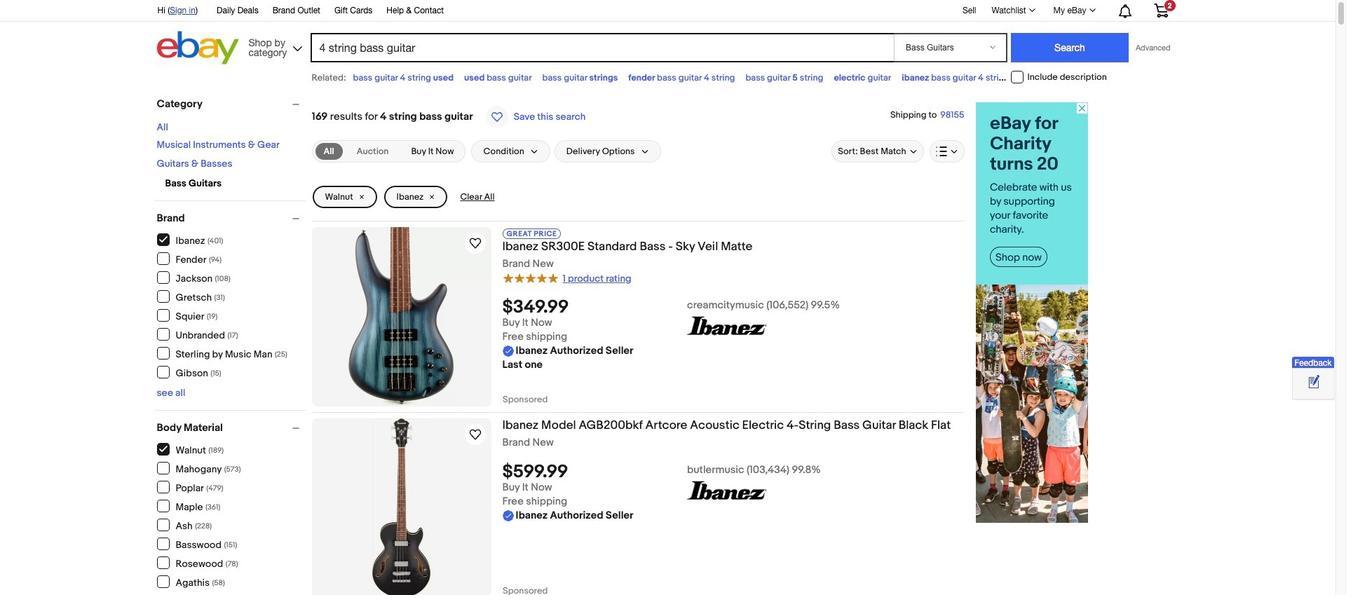 Task type: describe. For each thing, give the bounding box(es) containing it.
visit creamcitymusic ebay store! image
[[687, 316, 767, 344]]

visit butlermusic ebay store! image
[[687, 481, 767, 509]]

save this search 4 string bass guitar search image
[[486, 106, 508, 128]]

listing options selector. list view selected. image
[[936, 146, 958, 157]]

my ebay image
[[1089, 8, 1096, 12]]

All selected text field
[[324, 145, 334, 158]]

Search for anything text field
[[312, 34, 891, 61]]

watchlist image
[[1029, 8, 1035, 12]]

1 heading from the top
[[502, 240, 753, 254]]

2 heading from the top
[[502, 419, 951, 433]]

Ibanez Authorized Seller text field
[[502, 509, 634, 523]]

ibanez sr300e standard bass - sky veil matte image
[[312, 227, 491, 407]]



Task type: locate. For each thing, give the bounding box(es) containing it.
advertisement element
[[976, 102, 1088, 523]]

1 vertical spatial heading
[[502, 419, 951, 433]]

main content
[[312, 91, 965, 595]]

None submit
[[1011, 33, 1129, 62]]

Ibanez Authorized Seller text field
[[502, 344, 634, 358]]

banner
[[150, 0, 1179, 68]]

0 vertical spatial heading
[[502, 240, 753, 254]]

None text field
[[502, 393, 548, 407], [502, 584, 548, 595], [502, 393, 548, 407], [502, 584, 548, 595]]

heading
[[502, 240, 753, 254], [502, 419, 951, 433]]

account navigation
[[150, 0, 1179, 22]]

ibanez model agb200bkf artcore acoustic electric 4-string bass guitar black flat image
[[372, 419, 431, 595]]



Task type: vqa. For each thing, say whether or not it's contained in the screenshot.
the top HEADING
yes



